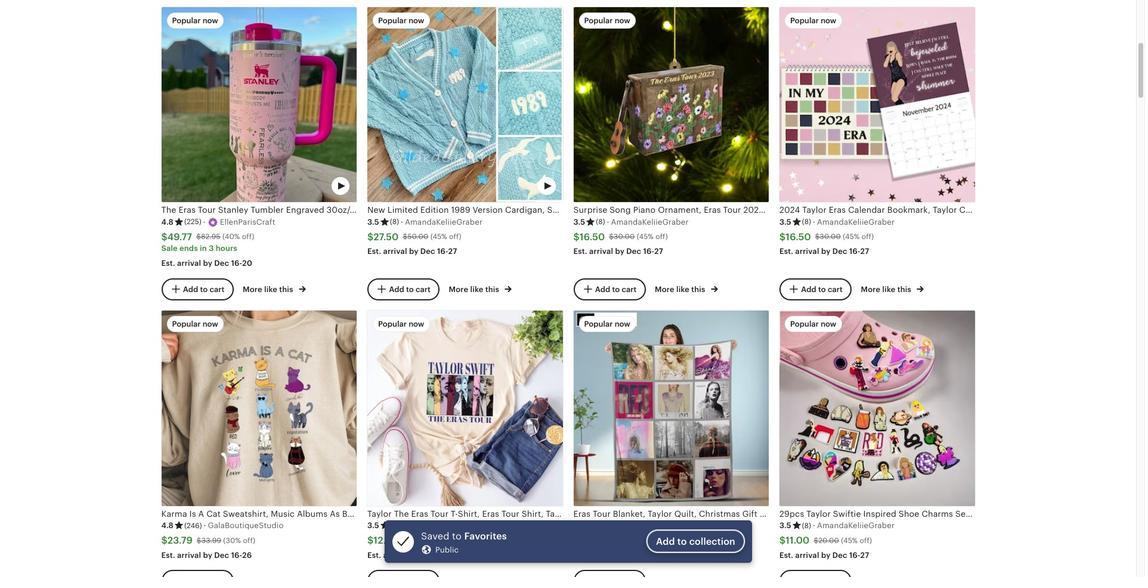 Task type: locate. For each thing, give the bounding box(es) containing it.
4.8 up the 23.79
[[161, 521, 173, 530]]

1989
[[451, 205, 470, 215], [584, 205, 603, 215]]

off) for new limited edition 1989 version cardigan, sky blue 1989 taylors cardigan with patch image
[[449, 233, 461, 241]]

add to cart for the add to cart button corresponding to new limited edition 1989 version cardigan, sky blue 1989 taylors cardigan with patch image
[[389, 284, 430, 293]]

new
[[367, 205, 385, 215]]

3 this from the left
[[691, 285, 705, 294]]

3 add to cart button from the left
[[573, 278, 645, 300]]

off) for 29pcs taylor swiftie inspired shoe charms set, inspired by taylor swiftie the eras tour, taylor swiftie merch image at the right of the page
[[860, 537, 872, 545]]

27 inside $ 27.50 $ 50.00 (45% off) est. arrival by dec 16-27
[[448, 247, 457, 256]]

30.00
[[614, 233, 635, 241], [820, 233, 841, 241]]

this
[[279, 285, 293, 294], [485, 285, 499, 294], [691, 285, 705, 294], [897, 285, 911, 294]]

1 add to cart button from the left
[[161, 278, 233, 300]]

now for 29pcs taylor swiftie inspired shoe charms set, inspired by taylor swiftie the eras tour, taylor swiftie merch image at the right of the page
[[821, 320, 836, 329]]

(30%
[[223, 537, 241, 545]]

dec inside (55% off) est. arrival by dec 20-jan 5
[[626, 551, 641, 560]]

16.50
[[580, 231, 605, 243], [786, 231, 811, 243]]

4.8 up 49.77
[[161, 217, 173, 226]]

(8) for surprise song piano ornament, eras tour 2023 ornament, eras tour ornament, floral piano ornament, christmas ornament, wood, acrylic ornament image at right
[[596, 218, 605, 226]]

3.5 for the taylor the eras tour t-shirt, eras tour shirt, taylor swiftie shirt, taylor swiftie merch, taylor swift concert shirt, swiftie shirt unisex image
[[367, 521, 379, 530]]

eras tour blanket, taylor quilt, christmas gift for her, midnight 1989, xmas taylor eras tour swiftie fleece blanket, christmas blanket image
[[573, 311, 769, 506]]

dec inside $ 27.50 $ 50.00 (45% off) est. arrival by dec 16-27
[[420, 247, 435, 256]]

like for 2024 taylor eras calendar bookmark, taylor christmas new years calendar, eras tour gift, taylor era daughter gift image's the add to cart button
[[882, 285, 895, 294]]

2 this from the left
[[485, 285, 499, 294]]

0 horizontal spatial 30.00
[[614, 233, 635, 241]]

2 $ 16.50 $ 30.00 (45% off) est. arrival by dec 16-27 from the left
[[779, 231, 874, 256]]

by inside $ 12.37 $ 22.50 (45% off) est. arrival by dec 16-27
[[409, 551, 418, 560]]

$
[[161, 231, 167, 243], [367, 231, 374, 243], [573, 231, 580, 243], [779, 231, 786, 243], [196, 233, 201, 241], [403, 233, 407, 241], [609, 233, 614, 241], [815, 233, 820, 241], [161, 535, 167, 546], [367, 535, 374, 546], [779, 535, 786, 546], [197, 537, 201, 545], [401, 537, 406, 545], [814, 537, 818, 545]]

add to cart button for 2024 taylor eras calendar bookmark, taylor christmas new years calendar, eras tour gift, taylor era daughter gift image
[[779, 278, 852, 300]]

est. inside $ 23.79 $ 33.99 (30% off) est. arrival by dec 16-26
[[161, 551, 175, 560]]

sky
[[547, 205, 562, 215]]

popular now for the taylor the eras tour t-shirt, eras tour shirt, taylor swiftie shirt, taylor swiftie merch, taylor swift concert shirt, swiftie shirt unisex image
[[378, 320, 424, 329]]

arrival for 29pcs taylor swiftie inspired shoe charms set, inspired by taylor swiftie the eras tour, taylor swiftie merch image at the right of the page
[[795, 551, 819, 560]]

16.50 for surprise song piano ornament, eras tour 2023 ornament, eras tour ornament, floral piano ornament, christmas ornament, wood, acrylic ornament image at right
[[580, 231, 605, 243]]

2 add to cart button from the left
[[367, 278, 439, 300]]

more like this
[[243, 285, 295, 294], [449, 285, 501, 294], [655, 285, 707, 294], [861, 285, 913, 294]]

add to collection button
[[647, 530, 744, 553]]

3.5
[[367, 217, 379, 226], [573, 217, 585, 226], [779, 217, 791, 226], [367, 521, 379, 530], [779, 521, 791, 530]]

2 more like this link from the left
[[449, 283, 512, 295]]

off) inside $ 49.77 $ 82.95 (40% off) sale ends in 3 hours est. arrival by dec 16-20
[[242, 233, 254, 241]]

add
[[183, 284, 198, 293], [389, 284, 404, 293], [595, 284, 610, 293], [801, 284, 816, 293], [656, 536, 675, 547]]

(40%
[[222, 233, 240, 241]]

0 vertical spatial 4.8
[[161, 217, 173, 226]]

1 add to cart from the left
[[183, 284, 224, 293]]

cardigan
[[636, 205, 673, 215]]

dec inside the $ 11.00 $ 20.00 (45% off) est. arrival by dec 16-27
[[832, 551, 847, 560]]

16.50 for 2024 taylor eras calendar bookmark, taylor christmas new years calendar, eras tour gift, taylor era daughter gift image
[[786, 231, 811, 243]]

$ 49.77 $ 82.95 (40% off) sale ends in 3 hours est. arrival by dec 16-20
[[161, 231, 254, 268]]

the eras tour stanley tumbler engraved 30oz/40oz, wizard, 40oz tumbler, 30oz tumbler, stanley cup image
[[161, 7, 357, 202]]

(8)
[[390, 218, 399, 226], [596, 218, 605, 226], [802, 218, 811, 226], [390, 522, 399, 530], [802, 522, 811, 530]]

3 more like this from the left
[[655, 285, 707, 294]]

2 cart from the left
[[416, 284, 430, 293]]

2 30.00 from the left
[[820, 233, 841, 241]]

cart for the add to cart button corresponding to new limited edition 1989 version cardigan, sky blue 1989 taylors cardigan with patch image
[[416, 284, 430, 293]]

est. for karma is a cat sweatshirt, music albums as books sweatshirt, fan sweatshirt, music sweatshirt, music fan album sweatshirt, gift for her image
[[161, 551, 175, 560]]

karma is a cat sweatshirt, music albums as books sweatshirt, fan sweatshirt, music sweatshirt, music fan album sweatshirt, gift for her image
[[161, 311, 357, 506]]

3 more from the left
[[655, 285, 674, 294]]

more like this for the add to cart button for surprise song piano ornament, eras tour 2023 ornament, eras tour ornament, floral piano ornament, christmas ornament, wood, acrylic ornament image at right
[[655, 285, 707, 294]]

cart
[[210, 284, 224, 293], [416, 284, 430, 293], [622, 284, 637, 293], [828, 284, 843, 293]]

now for eras tour blanket, taylor quilt, christmas gift for her, midnight 1989, xmas taylor eras tour swiftie fleece blanket, christmas blanket image
[[615, 320, 630, 329]]

3 add to cart from the left
[[595, 284, 637, 293]]

sale
[[161, 244, 178, 253]]

popular for 29pcs taylor swiftie inspired shoe charms set, inspired by taylor swiftie the eras tour, taylor swiftie merch image at the right of the page
[[790, 320, 819, 329]]

popular
[[172, 16, 201, 25], [378, 16, 407, 25], [584, 16, 613, 25], [790, 16, 819, 25], [172, 320, 201, 329], [378, 320, 407, 329], [584, 320, 613, 329], [790, 320, 819, 329]]

by for 2024 taylor eras calendar bookmark, taylor christmas new years calendar, eras tour gift, taylor era daughter gift image
[[821, 247, 831, 256]]

82.95
[[201, 233, 220, 241]]

est. inside the $ 11.00 $ 20.00 (45% off) est. arrival by dec 16-27
[[779, 551, 793, 560]]

now for karma is a cat sweatshirt, music albums as books sweatshirt, fan sweatshirt, music sweatshirt, music fan album sweatshirt, gift for her image
[[203, 320, 218, 329]]

2 16.50 from the left
[[786, 231, 811, 243]]

(45% inside the $ 11.00 $ 20.00 (45% off) est. arrival by dec 16-27
[[841, 537, 858, 545]]

more like this for the add to cart button corresponding to new limited edition 1989 version cardigan, sky blue 1989 taylors cardigan with patch image
[[449, 285, 501, 294]]

1 horizontal spatial 16.50
[[786, 231, 811, 243]]

(45% for 29pcs taylor swiftie inspired shoe charms set, inspired by taylor swiftie the eras tour, taylor swiftie merch image at the right of the page
[[841, 537, 858, 545]]

0 horizontal spatial $ 16.50 $ 30.00 (45% off) est. arrival by dec 16-27
[[573, 231, 668, 256]]

1 more like this link from the left
[[243, 283, 306, 295]]

taylor the eras tour t-shirt, eras tour shirt, taylor swiftie shirt, taylor swiftie merch, taylor swift concert shirt, swiftie shirt unisex image
[[367, 311, 563, 506]]

1 16.50 from the left
[[580, 231, 605, 243]]

more for the add to cart button for surprise song piano ornament, eras tour 2023 ornament, eras tour ornament, floral piano ornament, christmas ornament, wood, acrylic ornament image at right
[[655, 285, 674, 294]]

arrival inside $ 27.50 $ 50.00 (45% off) est. arrival by dec 16-27
[[383, 247, 407, 256]]

add for the add to cart button for surprise song piano ornament, eras tour 2023 ornament, eras tour ornament, floral piano ornament, christmas ornament, wood, acrylic ornament image at right
[[595, 284, 610, 293]]

16- for 2024 taylor eras calendar bookmark, taylor christmas new years calendar, eras tour gift, taylor era daughter gift image
[[849, 247, 860, 256]]

add for the eras tour stanley tumbler engraved 30oz/40oz, wizard, 40oz tumbler, 30oz tumbler, stanley cup image the add to cart button
[[183, 284, 198, 293]]

(55%
[[634, 537, 650, 545]]

4.8 for 23.79
[[161, 521, 173, 530]]

more
[[243, 285, 262, 294], [449, 285, 468, 294], [655, 285, 674, 294], [861, 285, 880, 294]]

dec inside $ 49.77 $ 82.95 (40% off) sale ends in 3 hours est. arrival by dec 16-20
[[214, 259, 229, 268]]

product video element for 49.77
[[161, 7, 357, 202]]

with
[[676, 205, 693, 215]]

popular for karma is a cat sweatshirt, music albums as books sweatshirt, fan sweatshirt, music sweatshirt, music fan album sweatshirt, gift for her image
[[172, 320, 201, 329]]

1 vertical spatial 4.8
[[161, 521, 173, 530]]

23.79
[[167, 535, 193, 546]]

49.77
[[167, 231, 192, 243]]

arrival
[[383, 247, 407, 256], [589, 247, 613, 256], [795, 247, 819, 256], [177, 259, 201, 268], [177, 551, 201, 560], [383, 551, 407, 560], [589, 551, 613, 560], [795, 551, 819, 560]]

50.00
[[407, 233, 428, 241]]

22.50
[[406, 537, 425, 545]]

more like this link
[[243, 283, 306, 295], [449, 283, 512, 295], [655, 283, 718, 295], [861, 283, 924, 295]]

arrival inside the $ 11.00 $ 20.00 (45% off) est. arrival by dec 16-27
[[795, 551, 819, 560]]

·
[[203, 217, 206, 226], [401, 217, 403, 226], [607, 217, 609, 226], [813, 217, 815, 226], [204, 521, 206, 530], [401, 521, 403, 530], [616, 521, 618, 530], [813, 521, 815, 530]]

3 like from the left
[[676, 285, 689, 294]]

4 this from the left
[[897, 285, 911, 294]]

est. for new limited edition 1989 version cardigan, sky blue 1989 taylors cardigan with patch image
[[367, 247, 381, 256]]

add to cart
[[183, 284, 224, 293], [389, 284, 430, 293], [595, 284, 637, 293], [801, 284, 843, 293]]

1 horizontal spatial 1989
[[584, 205, 603, 215]]

27.50
[[374, 231, 399, 243]]

1 $ 16.50 $ 30.00 (45% off) est. arrival by dec 16-27 from the left
[[573, 231, 668, 256]]

(45%
[[430, 233, 447, 241], [637, 233, 654, 241], [843, 233, 860, 241], [427, 537, 444, 545], [841, 537, 858, 545]]

1 horizontal spatial $ 16.50 $ 30.00 (45% off) est. arrival by dec 16-27
[[779, 231, 874, 256]]

2 add to cart from the left
[[389, 284, 430, 293]]

off) inside $ 27.50 $ 50.00 (45% off) est. arrival by dec 16-27
[[449, 233, 461, 241]]

to for the add to cart button corresponding to new limited edition 1989 version cardigan, sky blue 1989 taylors cardigan with patch image
[[406, 284, 414, 293]]

27 for 2024 taylor eras calendar bookmark, taylor christmas new years calendar, eras tour gift, taylor era daughter gift image's the add to cart button
[[860, 247, 869, 256]]

by inside $ 23.79 $ 33.99 (30% off) est. arrival by dec 16-26
[[203, 551, 212, 560]]

add for the add to cart button corresponding to new limited edition 1989 version cardigan, sky blue 1989 taylors cardigan with patch image
[[389, 284, 404, 293]]

est. for 29pcs taylor swiftie inspired shoe charms set, inspired by taylor swiftie the eras tour, taylor swiftie merch image at the right of the page
[[779, 551, 793, 560]]

4 more like this from the left
[[861, 285, 913, 294]]

now for surprise song piano ornament, eras tour 2023 ornament, eras tour ornament, floral piano ornament, christmas ornament, wood, acrylic ornament image at right
[[615, 16, 630, 25]]

popular now
[[172, 16, 218, 25], [378, 16, 424, 25], [584, 16, 630, 25], [790, 16, 836, 25], [172, 320, 218, 329], [378, 320, 424, 329], [584, 320, 630, 329], [790, 320, 836, 329]]

off) inside $ 23.79 $ 33.99 (30% off) est. arrival by dec 16-26
[[243, 537, 255, 545]]

dec inside $ 12.37 $ 22.50 (45% off) est. arrival by dec 16-27
[[420, 551, 435, 560]]

by
[[409, 247, 418, 256], [615, 247, 624, 256], [821, 247, 831, 256], [203, 259, 212, 268], [203, 551, 212, 560], [409, 551, 418, 560], [615, 551, 624, 560], [821, 551, 831, 560]]

4 add to cart from the left
[[801, 284, 843, 293]]

est. inside $ 12.37 $ 22.50 (45% off) est. arrival by dec 16-27
[[367, 551, 381, 560]]

popular for surprise song piano ornament, eras tour 2023 ornament, eras tour ornament, floral piano ornament, christmas ornament, wood, acrylic ornament image at right
[[584, 16, 613, 25]]

(45% inside $ 12.37 $ 22.50 (45% off) est. arrival by dec 16-27
[[427, 537, 444, 545]]

4.8
[[161, 217, 173, 226], [161, 521, 173, 530]]

4 like from the left
[[882, 285, 895, 294]]

27
[[448, 247, 457, 256], [654, 247, 663, 256], [860, 247, 869, 256], [448, 551, 457, 560], [860, 551, 869, 560]]

product video element
[[161, 7, 357, 202], [367, 7, 563, 202]]

arrival inside $ 23.79 $ 33.99 (30% off) est. arrival by dec 16-26
[[177, 551, 201, 560]]

arrival for the taylor the eras tour t-shirt, eras tour shirt, taylor swiftie shirt, taylor swiftie merch, taylor swift concert shirt, swiftie shirt unisex image
[[383, 551, 407, 560]]

dec for 29pcs taylor swiftie inspired shoe charms set, inspired by taylor swiftie the eras tour, taylor swiftie merch image at the right of the page
[[832, 551, 847, 560]]

2 more like this from the left
[[449, 285, 501, 294]]

hours
[[216, 244, 237, 253]]

1 more from the left
[[243, 285, 262, 294]]

1 30.00 from the left
[[614, 233, 635, 241]]

by inside the $ 11.00 $ 20.00 (45% off) est. arrival by dec 16-27
[[821, 551, 831, 560]]

est. inside (55% off) est. arrival by dec 20-jan 5
[[573, 551, 587, 560]]

like
[[264, 285, 277, 294], [470, 285, 483, 294], [676, 285, 689, 294], [882, 285, 895, 294]]

this for the add to cart button for surprise song piano ornament, eras tour 2023 ornament, eras tour ornament, floral piano ornament, christmas ornament, wood, acrylic ornament image at right
[[691, 285, 705, 294]]

12.37
[[374, 535, 397, 546]]

add to cart button
[[161, 278, 233, 300], [367, 278, 439, 300], [573, 278, 645, 300], [779, 278, 852, 300]]

off)
[[242, 233, 254, 241], [449, 233, 461, 241], [656, 233, 668, 241], [862, 233, 874, 241], [243, 537, 255, 545], [446, 537, 458, 545], [652, 537, 665, 545], [860, 537, 872, 545]]

30.00 for 2024 taylor eras calendar bookmark, taylor christmas new years calendar, eras tour gift, taylor era daughter gift image's the add to cart button
[[820, 233, 841, 241]]

arrival for karma is a cat sweatshirt, music albums as books sweatshirt, fan sweatshirt, music sweatshirt, music fan album sweatshirt, gift for her image
[[177, 551, 201, 560]]

1 1989 from the left
[[451, 205, 470, 215]]

1989 right the blue
[[584, 205, 603, 215]]

1 this from the left
[[279, 285, 293, 294]]

dec for the taylor the eras tour t-shirt, eras tour shirt, taylor swiftie shirt, taylor swiftie merch, taylor swift concert shirt, swiftie shirt unisex image
[[420, 551, 435, 560]]

4 more from the left
[[861, 285, 880, 294]]

more like this link for the add to cart button for surprise song piano ornament, eras tour 2023 ornament, eras tour ornament, floral piano ornament, christmas ornament, wood, acrylic ornament image at right
[[655, 283, 718, 295]]

off) inside (55% off) est. arrival by dec 20-jan 5
[[652, 537, 665, 545]]

0 horizontal spatial 16.50
[[580, 231, 605, 243]]

16- inside the $ 11.00 $ 20.00 (45% off) est. arrival by dec 16-27
[[849, 551, 860, 560]]

2 like from the left
[[470, 285, 483, 294]]

1 cart from the left
[[210, 284, 224, 293]]

16- for karma is a cat sweatshirt, music albums as books sweatshirt, fan sweatshirt, music sweatshirt, music fan album sweatshirt, gift for her image
[[231, 551, 242, 560]]

0 horizontal spatial 1989
[[451, 205, 470, 215]]

now
[[203, 16, 218, 25], [409, 16, 424, 25], [615, 16, 630, 25], [821, 16, 836, 25], [203, 320, 218, 329], [409, 320, 424, 329], [615, 320, 630, 329], [821, 320, 836, 329]]

dec for surprise song piano ornament, eras tour 2023 ornament, eras tour ornament, floral piano ornament, christmas ornament, wood, acrylic ornament image at right
[[626, 247, 641, 256]]

1989 right 'edition'
[[451, 205, 470, 215]]

arrival inside $ 49.77 $ 82.95 (40% off) sale ends in 3 hours est. arrival by dec 16-20
[[177, 259, 201, 268]]

16- inside $ 23.79 $ 33.99 (30% off) est. arrival by dec 16-26
[[231, 551, 242, 560]]

arrival inside (55% off) est. arrival by dec 20-jan 5
[[589, 551, 613, 560]]

0 horizontal spatial product video element
[[161, 7, 357, 202]]

(45% inside $ 27.50 $ 50.00 (45% off) est. arrival by dec 16-27
[[430, 233, 447, 241]]

2 more from the left
[[449, 285, 468, 294]]

27 for the add to cart button corresponding to new limited edition 1989 version cardigan, sky blue 1989 taylors cardigan with patch image
[[448, 247, 457, 256]]

16- inside $ 12.37 $ 22.50 (45% off) est. arrival by dec 16-27
[[437, 551, 448, 560]]

(246)
[[184, 522, 202, 530]]

4 cart from the left
[[828, 284, 843, 293]]

4 add to cart button from the left
[[779, 278, 852, 300]]

16- inside $ 27.50 $ 50.00 (45% off) est. arrival by dec 16-27
[[437, 247, 448, 256]]

add to cart button for the eras tour stanley tumbler engraved 30oz/40oz, wizard, 40oz tumbler, 30oz tumbler, stanley cup image
[[161, 278, 233, 300]]

2 4.8 from the top
[[161, 521, 173, 530]]

1 product video element from the left
[[161, 7, 357, 202]]

16- for surprise song piano ornament, eras tour 2023 ornament, eras tour ornament, floral piano ornament, christmas ornament, wood, acrylic ornament image at right
[[643, 247, 654, 256]]

1 horizontal spatial product video element
[[367, 7, 563, 202]]

now for the taylor the eras tour t-shirt, eras tour shirt, taylor swiftie shirt, taylor swiftie merch, taylor swift concert shirt, swiftie shirt unisex image
[[409, 320, 424, 329]]

1 4.8 from the top
[[161, 217, 173, 226]]

3 cart from the left
[[622, 284, 637, 293]]

off) inside the $ 11.00 $ 20.00 (45% off) est. arrival by dec 16-27
[[860, 537, 872, 545]]

to
[[200, 284, 208, 293], [406, 284, 414, 293], [612, 284, 620, 293], [818, 284, 826, 293], [452, 531, 461, 542], [677, 536, 687, 547]]

add to cart button for new limited edition 1989 version cardigan, sky blue 1989 taylors cardigan with patch image
[[367, 278, 439, 300]]

new limited edition 1989 version cardigan, sky blue 1989 taylors cardigan with patch
[[367, 205, 718, 215]]

dec inside $ 23.79 $ 33.99 (30% off) est. arrival by dec 16-26
[[214, 551, 229, 560]]

more like this for the eras tour stanley tumbler engraved 30oz/40oz, wizard, 40oz tumbler, 30oz tumbler, stanley cup image the add to cart button
[[243, 285, 295, 294]]

to for the eras tour stanley tumbler engraved 30oz/40oz, wizard, 40oz tumbler, 30oz tumbler, stanley cup image the add to cart button
[[200, 284, 208, 293]]

3 more like this link from the left
[[655, 283, 718, 295]]

dec
[[420, 247, 435, 256], [626, 247, 641, 256], [832, 247, 847, 256], [214, 259, 229, 268], [214, 551, 229, 560], [420, 551, 435, 560], [626, 551, 641, 560], [832, 551, 847, 560]]

4 more like this link from the left
[[861, 283, 924, 295]]

more for 2024 taylor eras calendar bookmark, taylor christmas new years calendar, eras tour gift, taylor era daughter gift image's the add to cart button
[[861, 285, 880, 294]]

$ 11.00 $ 20.00 (45% off) est. arrival by dec 16-27
[[779, 535, 872, 560]]

popular now for surprise song piano ornament, eras tour 2023 ornament, eras tour ornament, floral piano ornament, christmas ornament, wood, acrylic ornament image at right
[[584, 16, 630, 25]]

est. for the taylor the eras tour t-shirt, eras tour shirt, taylor swiftie shirt, taylor swiftie merch, taylor swift concert shirt, swiftie shirt unisex image
[[367, 551, 381, 560]]

off) inside $ 12.37 $ 22.50 (45% off) est. arrival by dec 16-27
[[446, 537, 458, 545]]

2 product video element from the left
[[367, 7, 563, 202]]

ends
[[180, 244, 198, 253]]

27 inside the $ 11.00 $ 20.00 (45% off) est. arrival by dec 16-27
[[860, 551, 869, 560]]

1 more like this from the left
[[243, 285, 295, 294]]

in
[[200, 244, 207, 253]]

est. inside $ 27.50 $ 50.00 (45% off) est. arrival by dec 16-27
[[367, 247, 381, 256]]

by inside $ 27.50 $ 50.00 (45% off) est. arrival by dec 16-27
[[409, 247, 418, 256]]

1 like from the left
[[264, 285, 277, 294]]

$ 16.50 $ 30.00 (45% off) est. arrival by dec 16-27
[[573, 231, 668, 256], [779, 231, 874, 256]]

1 horizontal spatial 30.00
[[820, 233, 841, 241]]

arrival inside $ 12.37 $ 22.50 (45% off) est. arrival by dec 16-27
[[383, 551, 407, 560]]

by for 29pcs taylor swiftie inspired shoe charms set, inspired by taylor swiftie the eras tour, taylor swiftie merch image at the right of the page
[[821, 551, 831, 560]]

3.5 for surprise song piano ornament, eras tour 2023 ornament, eras tour ornament, floral piano ornament, christmas ornament, wood, acrylic ornament image at right
[[573, 217, 585, 226]]

est.
[[367, 247, 381, 256], [573, 247, 587, 256], [779, 247, 793, 256], [161, 259, 175, 268], [161, 551, 175, 560], [367, 551, 381, 560], [573, 551, 587, 560], [779, 551, 793, 560]]

16-
[[437, 247, 448, 256], [643, 247, 654, 256], [849, 247, 860, 256], [231, 259, 242, 268], [231, 551, 242, 560], [437, 551, 448, 560], [849, 551, 860, 560]]

popular for eras tour blanket, taylor quilt, christmas gift for her, midnight 1989, xmas taylor eras tour swiftie fleece blanket, christmas blanket image
[[584, 320, 613, 329]]

cart for the eras tour stanley tumbler engraved 30oz/40oz, wizard, 40oz tumbler, 30oz tumbler, stanley cup image the add to cart button
[[210, 284, 224, 293]]

cart for 2024 taylor eras calendar bookmark, taylor christmas new years calendar, eras tour gift, taylor era daughter gift image's the add to cart button
[[828, 284, 843, 293]]

(8) for 29pcs taylor swiftie inspired shoe charms set, inspired by taylor swiftie the eras tour, taylor swiftie merch image at the right of the page
[[802, 522, 811, 530]]

add to cart for the eras tour stanley tumbler engraved 30oz/40oz, wizard, 40oz tumbler, 30oz tumbler, stanley cup image the add to cart button
[[183, 284, 224, 293]]

more like this link for 2024 taylor eras calendar bookmark, taylor christmas new years calendar, eras tour gift, taylor era daughter gift image's the add to cart button
[[861, 283, 924, 295]]

jan
[[656, 551, 669, 560]]

$ 16.50 $ 30.00 (45% off) est. arrival by dec 16-27 for the add to cart button for surprise song piano ornament, eras tour 2023 ornament, eras tour ornament, floral piano ornament, christmas ornament, wood, acrylic ornament image at right
[[573, 231, 668, 256]]



Task type: describe. For each thing, give the bounding box(es) containing it.
est. for 2024 taylor eras calendar bookmark, taylor christmas new years calendar, eras tour gift, taylor era daughter gift image
[[779, 247, 793, 256]]

like for the eras tour stanley tumbler engraved 30oz/40oz, wizard, 40oz tumbler, 30oz tumbler, stanley cup image the add to cart button
[[264, 285, 277, 294]]

20-
[[643, 551, 656, 560]]

3.5 for 29pcs taylor swiftie inspired shoe charms set, inspired by taylor swiftie the eras tour, taylor swiftie merch image at the right of the page
[[779, 521, 791, 530]]

new limited edition 1989 version cardigan, sky blue 1989 taylors cardigan with patch image
[[367, 7, 563, 202]]

add to cart button for surprise song piano ornament, eras tour 2023 ornament, eras tour ornament, floral piano ornament, christmas ornament, wood, acrylic ornament image at right
[[573, 278, 645, 300]]

3
[[209, 244, 214, 253]]

by for the taylor the eras tour t-shirt, eras tour shirt, taylor swiftie shirt, taylor swiftie merch, taylor swift concert shirt, swiftie shirt unisex image
[[409, 551, 418, 560]]

est. inside $ 49.77 $ 82.95 (40% off) sale ends in 3 hours est. arrival by dec 16-20
[[161, 259, 175, 268]]

cardigan,
[[505, 205, 545, 215]]

arrival for surprise song piano ornament, eras tour 2023 ornament, eras tour ornament, floral piano ornament, christmas ornament, wood, acrylic ornament image at right
[[589, 247, 613, 256]]

arrival for 2024 taylor eras calendar bookmark, taylor christmas new years calendar, eras tour gift, taylor era daughter gift image
[[795, 247, 819, 256]]

27 inside $ 12.37 $ 22.50 (45% off) est. arrival by dec 16-27
[[448, 551, 457, 560]]

add to collection
[[656, 536, 735, 547]]

$ 27.50 $ 50.00 (45% off) est. arrival by dec 16-27
[[367, 231, 461, 256]]

popular for the taylor the eras tour t-shirt, eras tour shirt, taylor swiftie shirt, taylor swiftie merch, taylor swift concert shirt, swiftie shirt unisex image
[[378, 320, 407, 329]]

by for new limited edition 1989 version cardigan, sky blue 1989 taylors cardigan with patch image
[[409, 247, 418, 256]]

to for 2024 taylor eras calendar bookmark, taylor christmas new years calendar, eras tour gift, taylor era daughter gift image's the add to cart button
[[818, 284, 826, 293]]

(8) for the taylor the eras tour t-shirt, eras tour shirt, taylor swiftie shirt, taylor swiftie merch, taylor swift concert shirt, swiftie shirt unisex image
[[390, 522, 399, 530]]

saved to favorites
[[421, 531, 507, 542]]

2 1989 from the left
[[584, 205, 603, 215]]

by for surprise song piano ornament, eras tour 2023 ornament, eras tour ornament, floral piano ornament, christmas ornament, wood, acrylic ornament image at right
[[615, 247, 624, 256]]

this for 2024 taylor eras calendar bookmark, taylor christmas new years calendar, eras tour gift, taylor era daughter gift image's the add to cart button
[[897, 285, 911, 294]]

off) for 2024 taylor eras calendar bookmark, taylor christmas new years calendar, eras tour gift, taylor era daughter gift image
[[862, 233, 874, 241]]

popular now for 29pcs taylor swiftie inspired shoe charms set, inspired by taylor swiftie the eras tour, taylor swiftie merch image at the right of the page
[[790, 320, 836, 329]]

public
[[435, 546, 458, 555]]

favorites
[[464, 531, 507, 542]]

more like this link for the add to cart button corresponding to new limited edition 1989 version cardigan, sky blue 1989 taylors cardigan with patch image
[[449, 283, 512, 295]]

$ 12.37 $ 22.50 (45% off) est. arrival by dec 16-27
[[367, 535, 458, 560]]

add to cart for the add to cart button for surprise song piano ornament, eras tour 2023 ornament, eras tour ornament, floral piano ornament, christmas ornament, wood, acrylic ornament image at right
[[595, 284, 637, 293]]

limited
[[388, 205, 418, 215]]

(225)
[[184, 218, 201, 226]]

popular now for eras tour blanket, taylor quilt, christmas gift for her, midnight 1989, xmas taylor eras tour swiftie fleece blanket, christmas blanket image
[[584, 320, 630, 329]]

arrival for new limited edition 1989 version cardigan, sky blue 1989 taylors cardigan with patch image
[[383, 247, 407, 256]]

blue
[[564, 205, 582, 215]]

29pcs taylor swiftie inspired shoe charms set, inspired by taylor swiftie the eras tour, taylor swiftie merch image
[[779, 311, 975, 506]]

add for 2024 taylor eras calendar bookmark, taylor christmas new years calendar, eras tour gift, taylor era daughter gift image's the add to cart button
[[801, 284, 816, 293]]

5
[[671, 551, 675, 560]]

26
[[242, 551, 252, 560]]

16- for the taylor the eras tour t-shirt, eras tour shirt, taylor swiftie shirt, taylor swiftie merch, taylor swift concert shirt, swiftie shirt unisex image
[[437, 551, 448, 560]]

collection
[[689, 536, 735, 547]]

$ 16.50 $ 30.00 (45% off) est. arrival by dec 16-27 for 2024 taylor eras calendar bookmark, taylor christmas new years calendar, eras tour gift, taylor era daughter gift image's the add to cart button
[[779, 231, 874, 256]]

27 for the add to cart button for surprise song piano ornament, eras tour 2023 ornament, eras tour ornament, floral piano ornament, christmas ornament, wood, acrylic ornament image at right
[[654, 247, 663, 256]]

product video element for 27.50
[[367, 7, 563, 202]]

taylors
[[606, 205, 634, 215]]

(45% for the taylor the eras tour t-shirt, eras tour shirt, taylor swiftie shirt, taylor swiftie merch, taylor swift concert shirt, swiftie shirt unisex image
[[427, 537, 444, 545]]

more like this link for the eras tour stanley tumbler engraved 30oz/40oz, wizard, 40oz tumbler, 30oz tumbler, stanley cup image the add to cart button
[[243, 283, 306, 295]]

popular now for karma is a cat sweatshirt, music albums as books sweatshirt, fan sweatshirt, music sweatshirt, music fan album sweatshirt, gift for her image
[[172, 320, 218, 329]]

11.00
[[786, 535, 810, 546]]

dec for karma is a cat sweatshirt, music albums as books sweatshirt, fan sweatshirt, music sweatshirt, music fan album sweatshirt, gift for her image
[[214, 551, 229, 560]]

edition
[[420, 205, 449, 215]]

saved
[[421, 531, 449, 542]]

(8) for new limited edition 1989 version cardigan, sky blue 1989 taylors cardigan with patch image
[[390, 218, 399, 226]]

like for the add to cart button corresponding to new limited edition 1989 version cardigan, sky blue 1989 taylors cardigan with patch image
[[470, 285, 483, 294]]

cart for the add to cart button for surprise song piano ornament, eras tour 2023 ornament, eras tour ornament, floral piano ornament, christmas ornament, wood, acrylic ornament image at right
[[622, 284, 637, 293]]

by for karma is a cat sweatshirt, music albums as books sweatshirt, fan sweatshirt, music sweatshirt, music fan album sweatshirt, gift for her image
[[203, 551, 212, 560]]

version
[[473, 205, 503, 215]]

dec for 2024 taylor eras calendar bookmark, taylor christmas new years calendar, eras tour gift, taylor era daughter gift image
[[832, 247, 847, 256]]

est. for surprise song piano ornament, eras tour 2023 ornament, eras tour ornament, floral piano ornament, christmas ornament, wood, acrylic ornament image at right
[[573, 247, 587, 256]]

(55% off) est. arrival by dec 20-jan 5
[[573, 537, 675, 560]]

(45% for new limited edition 1989 version cardigan, sky blue 1989 taylors cardigan with patch image
[[430, 233, 447, 241]]

$ 23.79 $ 33.99 (30% off) est. arrival by dec 16-26
[[161, 535, 255, 560]]

dec for new limited edition 1989 version cardigan, sky blue 1989 taylors cardigan with patch image
[[420, 247, 435, 256]]

(45% for surprise song piano ornament, eras tour 2023 ornament, eras tour ornament, floral piano ornament, christmas ornament, wood, acrylic ornament image at right
[[637, 233, 654, 241]]

off) for karma is a cat sweatshirt, music albums as books sweatshirt, fan sweatshirt, music sweatshirt, music fan album sweatshirt, gift for her image
[[243, 537, 255, 545]]

this for the add to cart button corresponding to new limited edition 1989 version cardigan, sky blue 1989 taylors cardigan with patch image
[[485, 285, 499, 294]]

4.2
[[573, 521, 585, 530]]

by inside $ 49.77 $ 82.95 (40% off) sale ends in 3 hours est. arrival by dec 16-20
[[203, 259, 212, 268]]

off) for surprise song piano ornament, eras tour 2023 ornament, eras tour ornament, floral piano ornament, christmas ornament, wood, acrylic ornament image at right
[[656, 233, 668, 241]]

(8) for 2024 taylor eras calendar bookmark, taylor christmas new years calendar, eras tour gift, taylor era daughter gift image
[[802, 218, 811, 226]]

patch
[[695, 205, 718, 215]]

33.99
[[201, 537, 221, 545]]

(355)
[[596, 522, 614, 530]]

16- inside $ 49.77 $ 82.95 (40% off) sale ends in 3 hours est. arrival by dec 16-20
[[231, 259, 242, 268]]

4.8 for 49.77
[[161, 217, 173, 226]]

2024 taylor eras calendar bookmark, taylor christmas new years calendar, eras tour gift, taylor era daughter gift image
[[779, 7, 975, 202]]

3.5 for new limited edition 1989 version cardigan, sky blue 1989 taylors cardigan with patch image
[[367, 217, 379, 226]]

surprise song piano ornament, eras tour 2023 ornament, eras tour ornament, floral piano ornament, christmas ornament, wood, acrylic ornament image
[[573, 7, 769, 202]]

more for the add to cart button corresponding to new limited edition 1989 version cardigan, sky blue 1989 taylors cardigan with patch image
[[449, 285, 468, 294]]

add to cart for 2024 taylor eras calendar bookmark, taylor christmas new years calendar, eras tour gift, taylor era daughter gift image's the add to cart button
[[801, 284, 843, 293]]

to for the add to cart button for surprise song piano ornament, eras tour 2023 ornament, eras tour ornament, floral piano ornament, christmas ornament, wood, acrylic ornament image at right
[[612, 284, 620, 293]]

20.00
[[818, 537, 839, 545]]

3.5 for 2024 taylor eras calendar bookmark, taylor christmas new years calendar, eras tour gift, taylor era daughter gift image
[[779, 217, 791, 226]]

this for the eras tour stanley tumbler engraved 30oz/40oz, wizard, 40oz tumbler, 30oz tumbler, stanley cup image the add to cart button
[[279, 285, 293, 294]]

popular now for 2024 taylor eras calendar bookmark, taylor christmas new years calendar, eras tour gift, taylor era daughter gift image
[[790, 16, 836, 25]]

off) for the taylor the eras tour t-shirt, eras tour shirt, taylor swiftie shirt, taylor swiftie merch, taylor swift concert shirt, swiftie shirt unisex image
[[446, 537, 458, 545]]

(45% for 2024 taylor eras calendar bookmark, taylor christmas new years calendar, eras tour gift, taylor era daughter gift image
[[843, 233, 860, 241]]

by inside (55% off) est. arrival by dec 20-jan 5
[[615, 551, 624, 560]]

like for the add to cart button for surprise song piano ornament, eras tour 2023 ornament, eras tour ornament, floral piano ornament, christmas ornament, wood, acrylic ornament image at right
[[676, 285, 689, 294]]

16- for new limited edition 1989 version cardigan, sky blue 1989 taylors cardigan with patch image
[[437, 247, 448, 256]]

more for the eras tour stanley tumbler engraved 30oz/40oz, wizard, 40oz tumbler, 30oz tumbler, stanley cup image the add to cart button
[[243, 285, 262, 294]]

20
[[242, 259, 252, 268]]



Task type: vqa. For each thing, say whether or not it's contained in the screenshot.
left Cutting
no



